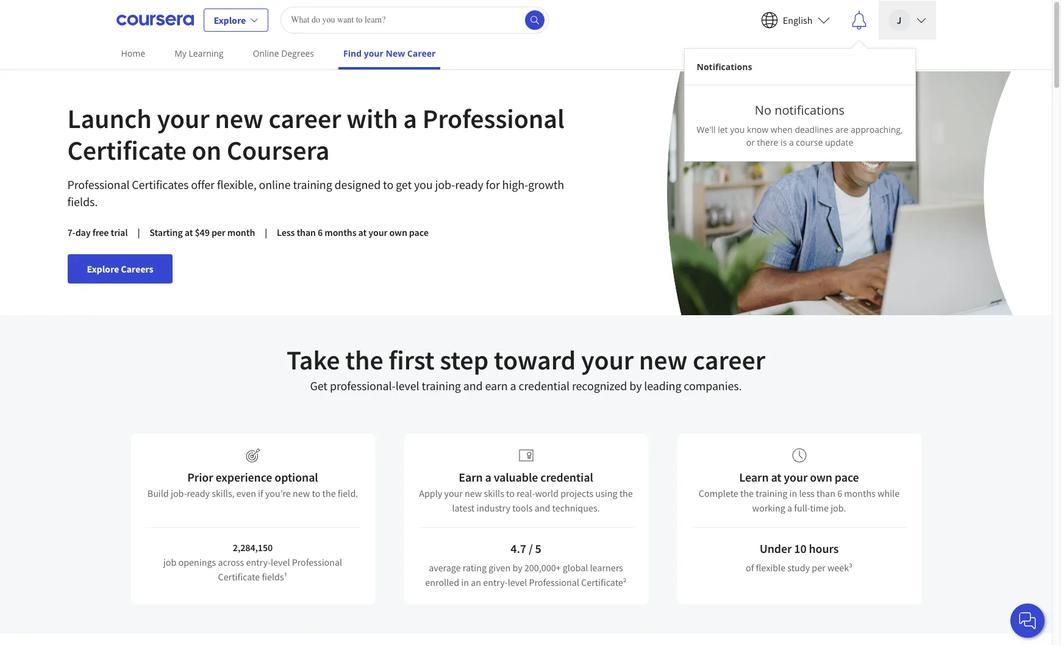 Task type: locate. For each thing, give the bounding box(es) containing it.
study
[[788, 562, 810, 574]]

explore for explore careers
[[87, 263, 119, 275]]

designed
[[335, 177, 381, 192]]

0 horizontal spatial ready
[[187, 487, 210, 500]]

entry- down 2,284,150
[[246, 556, 271, 569]]

0 horizontal spatial to
[[312, 487, 321, 500]]

1 horizontal spatial certificate
[[218, 571, 260, 583]]

a right is
[[789, 136, 794, 148]]

time
[[810, 502, 829, 514]]

english button
[[752, 0, 840, 39]]

ready
[[455, 177, 484, 192], [187, 487, 210, 500]]

ready down 'prior'
[[187, 487, 210, 500]]

to left real-
[[506, 487, 515, 500]]

while
[[878, 487, 900, 500]]

1 vertical spatial credential
[[541, 470, 593, 485]]

at inside 'learn at your own pace complete the training in less than 6 months while working a full-time job.'
[[771, 470, 782, 485]]

job- inside prior experience optional build job-ready skills, even if you're new to the field.
[[171, 487, 187, 500]]

1 horizontal spatial entry-
[[483, 577, 508, 589]]

1 vertical spatial 6
[[838, 487, 843, 500]]

per inside under 10 hours of flexible study per week³
[[812, 562, 826, 574]]

we'll
[[697, 124, 716, 135]]

level up the fields¹
[[271, 556, 290, 569]]

0 horizontal spatial entry-
[[246, 556, 271, 569]]

0 horizontal spatial you
[[414, 177, 433, 192]]

1 vertical spatial career
[[693, 343, 766, 377]]

0 horizontal spatial job-
[[171, 487, 187, 500]]

pace up job.
[[835, 470, 859, 485]]

degrees
[[281, 48, 314, 59]]

the left field.
[[322, 487, 336, 500]]

0 vertical spatial career
[[269, 102, 341, 135]]

per right $49
[[212, 226, 226, 239]]

your inside 'earn a valuable credential apply your new skills to real-world projects using the latest industry tools and techniques.'
[[444, 487, 463, 500]]

1 vertical spatial job-
[[171, 487, 187, 500]]

0 horizontal spatial own
[[390, 226, 407, 239]]

0 vertical spatial ready
[[455, 177, 484, 192]]

months down professional certificates offer flexible, online training designed to get you job-ready for high-growth fields.
[[325, 226, 357, 239]]

2 horizontal spatial training
[[756, 487, 788, 500]]

5
[[535, 541, 542, 556]]

explore inside popup button
[[214, 14, 246, 26]]

professional inside 4.7 / 5 average rating given by 200,000+ global learners enrolled in an entry-level professional certificate²
[[529, 577, 580, 589]]

a inside 'learn at your own pace complete the training in less than 6 months while working a full-time job.'
[[788, 502, 793, 514]]

entry-
[[246, 556, 271, 569], [483, 577, 508, 589]]

career inside "launch your new career with a professional certificate on coursera"
[[269, 102, 341, 135]]

in left an
[[461, 577, 469, 589]]

0 horizontal spatial in
[[461, 577, 469, 589]]

1 horizontal spatial months
[[845, 487, 876, 500]]

0 vertical spatial own
[[390, 226, 407, 239]]

real-
[[517, 487, 535, 500]]

1 vertical spatial and
[[535, 502, 551, 514]]

/
[[529, 541, 533, 556]]

certificate up certificates
[[67, 134, 187, 167]]

learning
[[189, 48, 224, 59]]

in left the less
[[790, 487, 798, 500]]

2 horizontal spatial level
[[508, 577, 527, 589]]

by right given
[[513, 562, 523, 574]]

2 vertical spatial training
[[756, 487, 788, 500]]

training right online on the top left
[[293, 177, 332, 192]]

1 vertical spatial entry-
[[483, 577, 508, 589]]

the up "professional-"
[[345, 343, 384, 377]]

job- right build
[[171, 487, 187, 500]]

explore left the careers
[[87, 263, 119, 275]]

less
[[799, 487, 815, 500]]

complete
[[699, 487, 739, 500]]

1 horizontal spatial training
[[422, 378, 461, 394]]

new
[[215, 102, 263, 135], [639, 343, 688, 377], [293, 487, 310, 500], [465, 487, 482, 500]]

1 horizontal spatial job-
[[435, 177, 455, 192]]

1 horizontal spatial you
[[730, 124, 745, 135]]

0 horizontal spatial per
[[212, 226, 226, 239]]

1 horizontal spatial own
[[810, 470, 833, 485]]

to inside 'earn a valuable credential apply your new skills to real-world projects using the latest industry tools and techniques.'
[[506, 487, 515, 500]]

1 vertical spatial level
[[271, 556, 290, 569]]

deadlines
[[795, 124, 834, 135]]

by inside 4.7 / 5 average rating given by 200,000+ global learners enrolled in an entry-level professional certificate²
[[513, 562, 523, 574]]

credential up projects
[[541, 470, 593, 485]]

level down given
[[508, 577, 527, 589]]

1 vertical spatial ready
[[187, 487, 210, 500]]

by left the leading
[[630, 378, 642, 394]]

earn
[[485, 378, 508, 394]]

you're
[[265, 487, 291, 500]]

a
[[404, 102, 417, 135], [789, 136, 794, 148], [510, 378, 516, 394], [485, 470, 492, 485], [788, 502, 793, 514]]

english
[[783, 14, 813, 26]]

career
[[407, 48, 436, 59]]

the inside 'learn at your own pace complete the training in less than 6 months while working a full-time job.'
[[741, 487, 754, 500]]

0 vertical spatial than
[[297, 226, 316, 239]]

2 horizontal spatial at
[[771, 470, 782, 485]]

a left full-
[[788, 502, 793, 514]]

0 vertical spatial certificate
[[67, 134, 187, 167]]

explore
[[214, 14, 246, 26], [87, 263, 119, 275]]

online
[[259, 177, 291, 192]]

average
[[429, 562, 461, 574]]

own inside 'learn at your own pace complete the training in less than 6 months while working a full-time job.'
[[810, 470, 833, 485]]

1 vertical spatial than
[[817, 487, 836, 500]]

0 vertical spatial per
[[212, 226, 226, 239]]

0 horizontal spatial by
[[513, 562, 523, 574]]

free
[[93, 226, 109, 239]]

new inside prior experience optional build job-ready skills, even if you're new to the field.
[[293, 487, 310, 500]]

own down get
[[390, 226, 407, 239]]

1 vertical spatial pace
[[835, 470, 859, 485]]

let
[[718, 124, 728, 135]]

own
[[390, 226, 407, 239], [810, 470, 833, 485]]

you inside professional certificates offer flexible, online training designed to get you job-ready for high-growth fields.
[[414, 177, 433, 192]]

your inside "launch your new career with a professional certificate on coursera"
[[157, 102, 210, 135]]

0 vertical spatial in
[[790, 487, 798, 500]]

6 down professional certificates offer flexible, online training designed to get you job-ready for high-growth fields.
[[318, 226, 323, 239]]

the inside take the first step toward your new career get professional-level training and earn a credential recognized by leading companies.
[[345, 343, 384, 377]]

skills
[[484, 487, 505, 500]]

using
[[596, 487, 618, 500]]

even
[[237, 487, 256, 500]]

training down 'step'
[[422, 378, 461, 394]]

0 horizontal spatial training
[[293, 177, 332, 192]]

level inside take the first step toward your new career get professional-level training and earn a credential recognized by leading companies.
[[396, 378, 420, 394]]

0 vertical spatial by
[[630, 378, 642, 394]]

openings
[[178, 556, 216, 569]]

your inside 'learn at your own pace complete the training in less than 6 months while working a full-time job.'
[[784, 470, 808, 485]]

pace
[[409, 226, 429, 239], [835, 470, 859, 485]]

0 horizontal spatial and
[[464, 378, 483, 394]]

my
[[175, 48, 187, 59]]

1 vertical spatial by
[[513, 562, 523, 574]]

0 horizontal spatial level
[[271, 556, 290, 569]]

1 vertical spatial in
[[461, 577, 469, 589]]

to
[[383, 177, 394, 192], [312, 487, 321, 500], [506, 487, 515, 500]]

to down optional
[[312, 487, 321, 500]]

explore careers link
[[67, 254, 173, 284]]

tools
[[513, 502, 533, 514]]

1 vertical spatial certificate
[[218, 571, 260, 583]]

1 horizontal spatial per
[[812, 562, 826, 574]]

coursera image
[[116, 10, 194, 30]]

1 horizontal spatial and
[[535, 502, 551, 514]]

and
[[464, 378, 483, 394], [535, 502, 551, 514]]

you right let at the right top of the page
[[730, 124, 745, 135]]

certificate down across
[[218, 571, 260, 583]]

to left get
[[383, 177, 394, 192]]

0 vertical spatial months
[[325, 226, 357, 239]]

the right using
[[620, 487, 633, 500]]

explore careers
[[87, 263, 153, 275]]

at left $49
[[185, 226, 193, 239]]

entry- down given
[[483, 577, 508, 589]]

credential
[[519, 378, 570, 394], [541, 470, 593, 485]]

flexible,
[[217, 177, 257, 192]]

no
[[755, 102, 772, 118]]

1 horizontal spatial level
[[396, 378, 420, 394]]

new inside "launch your new career with a professional certificate on coursera"
[[215, 102, 263, 135]]

my learning
[[175, 48, 224, 59]]

2 horizontal spatial to
[[506, 487, 515, 500]]

level down first
[[396, 378, 420, 394]]

certificate inside 2,284,150 job openings across entry-level professional certificate fields¹
[[218, 571, 260, 583]]

1 horizontal spatial than
[[817, 487, 836, 500]]

0 vertical spatial training
[[293, 177, 332, 192]]

1 vertical spatial explore
[[87, 263, 119, 275]]

than down professional certificates offer flexible, online training designed to get you job-ready for high-growth fields.
[[297, 226, 316, 239]]

professional certificates offer flexible, online training designed to get you job-ready for high-growth fields.
[[67, 177, 564, 209]]

explore up learning
[[214, 14, 246, 26]]

1 vertical spatial training
[[422, 378, 461, 394]]

entry- inside 4.7 / 5 average rating given by 200,000+ global learners enrolled in an entry-level professional certificate²
[[483, 577, 508, 589]]

0 horizontal spatial 6
[[318, 226, 323, 239]]

per for free
[[212, 226, 226, 239]]

0 horizontal spatial explore
[[87, 263, 119, 275]]

career
[[269, 102, 341, 135], [693, 343, 766, 377]]

1 horizontal spatial career
[[693, 343, 766, 377]]

0 horizontal spatial certificate
[[67, 134, 187, 167]]

new
[[386, 48, 405, 59]]

you
[[730, 124, 745, 135], [414, 177, 433, 192]]

of
[[746, 562, 754, 574]]

1 vertical spatial you
[[414, 177, 433, 192]]

0 vertical spatial you
[[730, 124, 745, 135]]

you right get
[[414, 177, 433, 192]]

find your new career link
[[339, 40, 441, 70]]

0 vertical spatial entry-
[[246, 556, 271, 569]]

training
[[293, 177, 332, 192], [422, 378, 461, 394], [756, 487, 788, 500]]

world
[[535, 487, 559, 500]]

own up the less
[[810, 470, 833, 485]]

0 vertical spatial explore
[[214, 14, 246, 26]]

the inside prior experience optional build job-ready skills, even if you're new to the field.
[[322, 487, 336, 500]]

0 vertical spatial level
[[396, 378, 420, 394]]

pace down get
[[409, 226, 429, 239]]

1 horizontal spatial in
[[790, 487, 798, 500]]

and left the earn
[[464, 378, 483, 394]]

a inside take the first step toward your new career get professional-level training and earn a credential recognized by leading companies.
[[510, 378, 516, 394]]

certificate
[[67, 134, 187, 167], [218, 571, 260, 583]]

level
[[396, 378, 420, 394], [271, 556, 290, 569], [508, 577, 527, 589]]

approaching,
[[851, 124, 903, 135]]

new inside 'earn a valuable credential apply your new skills to real-world projects using the latest industry tools and techniques.'
[[465, 487, 482, 500]]

at right learn at the bottom of page
[[771, 470, 782, 485]]

job
[[163, 556, 177, 569]]

companies.
[[684, 378, 742, 394]]

fields¹
[[262, 571, 288, 583]]

working
[[753, 502, 786, 514]]

0 horizontal spatial pace
[[409, 226, 429, 239]]

training up working
[[756, 487, 788, 500]]

than up time
[[817, 487, 836, 500]]

1 horizontal spatial 6
[[838, 487, 843, 500]]

2 vertical spatial level
[[508, 577, 527, 589]]

by
[[630, 378, 642, 394], [513, 562, 523, 574]]

1 vertical spatial months
[[845, 487, 876, 500]]

to inside professional certificates offer flexible, online training designed to get you job-ready for high-growth fields.
[[383, 177, 394, 192]]

update
[[825, 136, 854, 148]]

prior experience optional build job-ready skills, even if you're new to the field.
[[147, 470, 358, 500]]

None search field
[[281, 6, 549, 33]]

chat with us image
[[1018, 611, 1038, 631]]

months up job.
[[845, 487, 876, 500]]

credential down toward
[[519, 378, 570, 394]]

1 vertical spatial per
[[812, 562, 826, 574]]

1 horizontal spatial ready
[[455, 177, 484, 192]]

1 vertical spatial own
[[810, 470, 833, 485]]

certificate inside "launch your new career with a professional certificate on coursera"
[[67, 134, 187, 167]]

4.7
[[511, 541, 527, 556]]

the down learn at the bottom of page
[[741, 487, 754, 500]]

0 vertical spatial credential
[[519, 378, 570, 394]]

1 horizontal spatial by
[[630, 378, 642, 394]]

1 horizontal spatial to
[[383, 177, 394, 192]]

1 horizontal spatial explore
[[214, 14, 246, 26]]

0 vertical spatial 6
[[318, 226, 323, 239]]

ready left the for
[[455, 177, 484, 192]]

across
[[218, 556, 244, 569]]

certificate for 2,284,150
[[218, 571, 260, 583]]

a right the earn
[[510, 378, 516, 394]]

and down world
[[535, 502, 551, 514]]

0 horizontal spatial career
[[269, 102, 341, 135]]

job- right get
[[435, 177, 455, 192]]

a right with
[[404, 102, 417, 135]]

your inside find your new career link
[[364, 48, 384, 59]]

a up skills
[[485, 470, 492, 485]]

entry- inside 2,284,150 job openings across entry-level professional certificate fields¹
[[246, 556, 271, 569]]

the
[[345, 343, 384, 377], [322, 487, 336, 500], [620, 487, 633, 500], [741, 487, 754, 500]]

career inside take the first step toward your new career get professional-level training and earn a credential recognized by leading companies.
[[693, 343, 766, 377]]

week³
[[828, 562, 853, 574]]

6
[[318, 226, 323, 239], [838, 487, 843, 500]]

0 vertical spatial and
[[464, 378, 483, 394]]

6 up job.
[[838, 487, 843, 500]]

0 vertical spatial job-
[[435, 177, 455, 192]]

1 horizontal spatial pace
[[835, 470, 859, 485]]

at
[[185, 226, 193, 239], [359, 226, 367, 239], [771, 470, 782, 485]]

at down designed
[[359, 226, 367, 239]]

per down hours
[[812, 562, 826, 574]]



Task type: vqa. For each thing, say whether or not it's contained in the screenshot.
Skills you'll gain : related to IBM Data Science
no



Task type: describe. For each thing, give the bounding box(es) containing it.
when
[[771, 124, 793, 135]]

know
[[747, 124, 769, 135]]

in inside 4.7 / 5 average rating given by 200,000+ global learners enrolled in an entry-level professional certificate²
[[461, 577, 469, 589]]

notifications
[[697, 61, 753, 72]]

ready inside prior experience optional build job-ready skills, even if you're new to the field.
[[187, 487, 210, 500]]

launch your new career with a professional certificate on coursera
[[67, 102, 565, 167]]

2,284,150 job openings across entry-level professional certificate fields¹
[[163, 542, 342, 583]]

under 10 hours of flexible study per week³
[[746, 541, 853, 574]]

flexible
[[756, 562, 786, 574]]

online
[[253, 48, 279, 59]]

a inside "notifications no notifications we'll let you know when deadlines are approaching, or there is a course update"
[[789, 136, 794, 148]]

first
[[389, 343, 435, 377]]

offer
[[191, 177, 215, 192]]

toward
[[494, 343, 576, 377]]

with
[[347, 102, 398, 135]]

j
[[897, 14, 902, 26]]

explore button
[[203, 8, 269, 31]]

or
[[747, 136, 755, 148]]

are
[[836, 124, 849, 135]]

your inside take the first step toward your new career get professional-level training and earn a credential recognized by leading companies.
[[581, 343, 634, 377]]

industry
[[477, 502, 511, 514]]

on
[[192, 134, 221, 167]]

valuable
[[494, 470, 538, 485]]

0 horizontal spatial months
[[325, 226, 357, 239]]

prior
[[187, 470, 213, 485]]

high-
[[503, 177, 528, 192]]

for
[[486, 177, 500, 192]]

training inside take the first step toward your new career get professional-level training and earn a credential recognized by leading companies.
[[422, 378, 461, 394]]

explore for explore
[[214, 14, 246, 26]]

fields.
[[67, 194, 98, 209]]

months inside 'learn at your own pace complete the training in less than 6 months while working a full-time job.'
[[845, 487, 876, 500]]

credential inside 'earn a valuable credential apply your new skills to real-world projects using the latest industry tools and techniques.'
[[541, 470, 593, 485]]

certificate for launch
[[67, 134, 187, 167]]

given
[[489, 562, 511, 574]]

professional-
[[330, 378, 396, 394]]

is
[[781, 136, 787, 148]]

experience
[[216, 470, 272, 485]]

my learning link
[[170, 40, 229, 67]]

a inside 'earn a valuable credential apply your new skills to real-world projects using the latest industry tools and techniques.'
[[485, 470, 492, 485]]

get
[[310, 378, 328, 394]]

What do you want to learn? text field
[[281, 6, 549, 33]]

find your new career
[[344, 48, 436, 59]]

optional
[[275, 470, 318, 485]]

level inside 4.7 / 5 average rating given by 200,000+ global learners enrolled in an entry-level professional certificate²
[[508, 577, 527, 589]]

6 inside 'learn at your own pace complete the training in less than 6 months while working a full-time job.'
[[838, 487, 843, 500]]

day
[[75, 226, 91, 239]]

home
[[121, 48, 145, 59]]

full-
[[795, 502, 811, 514]]

skills,
[[212, 487, 235, 500]]

and inside 'earn a valuable credential apply your new skills to real-world projects using the latest industry tools and techniques.'
[[535, 502, 551, 514]]

you inside "notifications no notifications we'll let you know when deadlines are approaching, or there is a course update"
[[730, 124, 745, 135]]

and inside take the first step toward your new career get professional-level training and earn a credential recognized by leading companies.
[[464, 378, 483, 394]]

notifications no notifications we'll let you know when deadlines are approaching, or there is a course update
[[697, 61, 903, 148]]

pace inside 'learn at your own pace complete the training in less than 6 months while working a full-time job.'
[[835, 470, 859, 485]]

coursera
[[227, 134, 330, 167]]

professional inside professional certificates offer flexible, online training designed to get you job-ready for high-growth fields.
[[67, 177, 130, 192]]

professional inside "launch your new career with a professional certificate on coursera"
[[423, 102, 565, 135]]

careers
[[121, 263, 153, 275]]

a inside "launch your new career with a professional certificate on coursera"
[[404, 102, 417, 135]]

0 horizontal spatial than
[[297, 226, 316, 239]]

7-day free trial | starting at $49 per month | less than 6 months at your own pace
[[67, 226, 429, 239]]

launch
[[67, 102, 152, 135]]

enrolled
[[425, 577, 459, 589]]

latest
[[452, 502, 475, 514]]

if
[[258, 487, 263, 500]]

$49
[[195, 226, 210, 239]]

2,284,150
[[233, 542, 273, 554]]

certificates
[[132, 177, 189, 192]]

j button
[[879, 0, 936, 39]]

notifications
[[775, 102, 845, 118]]

techniques.
[[552, 502, 600, 514]]

the inside 'earn a valuable credential apply your new skills to real-world projects using the latest industry tools and techniques.'
[[620, 487, 633, 500]]

per for hours
[[812, 562, 826, 574]]

than inside 'learn at your own pace complete the training in less than 6 months while working a full-time job.'
[[817, 487, 836, 500]]

growth
[[528, 177, 564, 192]]

training inside 'learn at your own pace complete the training in less than 6 months while working a full-time job.'
[[756, 487, 788, 500]]

0 horizontal spatial at
[[185, 226, 193, 239]]

apply
[[419, 487, 443, 500]]

there
[[757, 136, 779, 148]]

month | less
[[227, 226, 295, 239]]

learners
[[590, 562, 623, 574]]

training inside professional certificates offer flexible, online training designed to get you job-ready for high-growth fields.
[[293, 177, 332, 192]]

an
[[471, 577, 481, 589]]

take
[[287, 343, 340, 377]]

in inside 'learn at your own pace complete the training in less than 6 months while working a full-time job.'
[[790, 487, 798, 500]]

step
[[440, 343, 489, 377]]

level inside 2,284,150 job openings across entry-level professional certificate fields¹
[[271, 556, 290, 569]]

hours
[[809, 541, 839, 556]]

job- inside professional certificates offer flexible, online training designed to get you job-ready for high-growth fields.
[[435, 177, 455, 192]]

get
[[396, 177, 412, 192]]

10
[[795, 541, 807, 556]]

7-
[[67, 226, 75, 239]]

by inside take the first step toward your new career get professional-level training and earn a credential recognized by leading companies.
[[630, 378, 642, 394]]

credential inside take the first step toward your new career get professional-level training and earn a credential recognized by leading companies.
[[519, 378, 570, 394]]

to inside prior experience optional build job-ready skills, even if you're new to the field.
[[312, 487, 321, 500]]

0 vertical spatial pace
[[409, 226, 429, 239]]

earn
[[459, 470, 483, 485]]

projects
[[561, 487, 594, 500]]

professional inside 2,284,150 job openings across entry-level professional certificate fields¹
[[292, 556, 342, 569]]

ready inside professional certificates offer flexible, online training designed to get you job-ready for high-growth fields.
[[455, 177, 484, 192]]

learn
[[740, 470, 769, 485]]

new inside take the first step toward your new career get professional-level training and earn a credential recognized by leading companies.
[[639, 343, 688, 377]]

take the first step toward your new career get professional-level training and earn a credential recognized by leading companies.
[[287, 343, 766, 394]]

home link
[[116, 40, 150, 67]]

online degrees
[[253, 48, 314, 59]]

global
[[563, 562, 588, 574]]

build
[[147, 487, 169, 500]]

job.
[[831, 502, 847, 514]]

rating
[[463, 562, 487, 574]]

1 horizontal spatial at
[[359, 226, 367, 239]]

4.7 / 5 average rating given by 200,000+ global learners enrolled in an entry-level professional certificate²
[[425, 541, 627, 589]]

leading
[[644, 378, 682, 394]]



